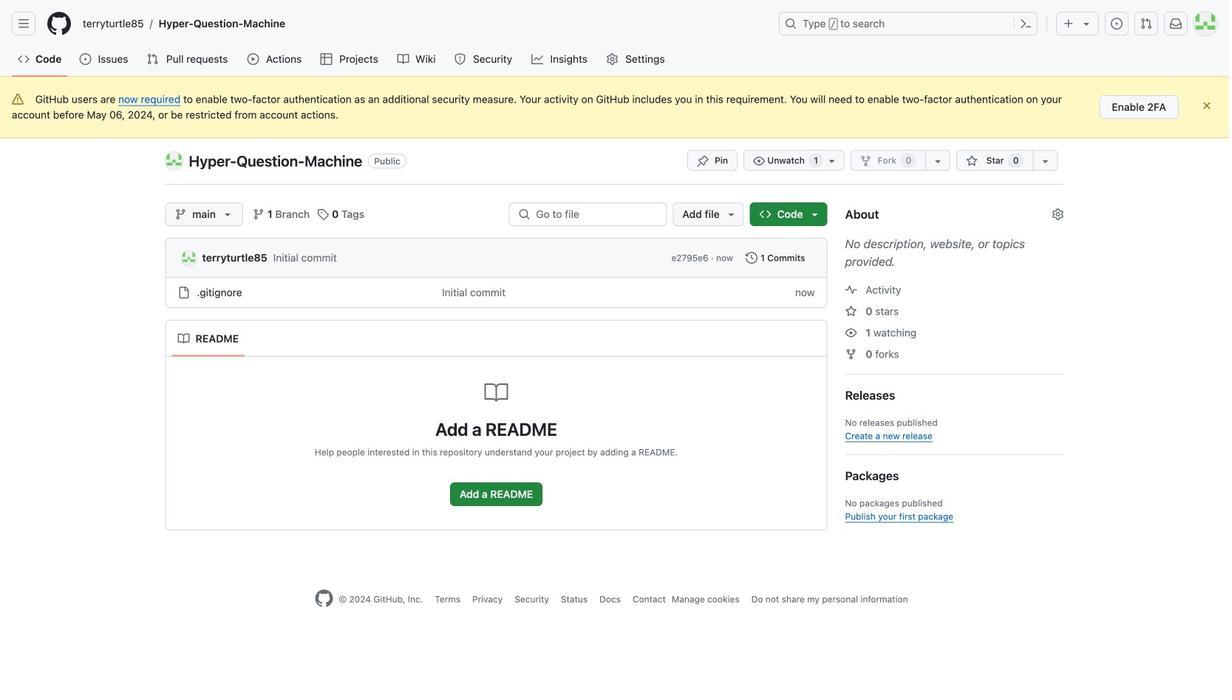 Task type: vqa. For each thing, say whether or not it's contained in the screenshot.
first dot fill icon
no



Task type: locate. For each thing, give the bounding box(es) containing it.
1 vertical spatial issue opened image
[[79, 53, 91, 65]]

list
[[77, 12, 770, 35]]

eye image
[[753, 155, 765, 167], [845, 327, 857, 339]]

1 horizontal spatial repo forked image
[[860, 155, 872, 167]]

star image
[[967, 155, 978, 167]]

code image up alert icon at the left top of page
[[18, 53, 30, 65]]

repo forked image left see your forks of this repository image on the top of page
[[860, 155, 872, 167]]

git branch image
[[175, 209, 187, 220], [253, 209, 265, 220]]

1 horizontal spatial git branch image
[[253, 209, 265, 220]]

repo forked image
[[860, 155, 872, 167], [845, 349, 857, 360]]

triangle down image for bottom code icon
[[809, 209, 821, 220]]

code image
[[18, 53, 30, 65], [760, 209, 772, 220]]

1 vertical spatial homepage image
[[315, 590, 333, 608]]

0 horizontal spatial homepage image
[[47, 12, 71, 35]]

alert image
[[12, 94, 24, 105]]

0 horizontal spatial issue opened image
[[79, 53, 91, 65]]

1 vertical spatial repo forked image
[[845, 349, 857, 360]]

1 horizontal spatial eye image
[[845, 327, 857, 339]]

issue opened image left git pull request image
[[79, 53, 91, 65]]

0 vertical spatial book image
[[397, 53, 409, 65]]

1 git branch image from the left
[[175, 209, 187, 220]]

1 horizontal spatial triangle down image
[[809, 209, 821, 220]]

issue opened image for git pull request image
[[79, 53, 91, 65]]

0 horizontal spatial book image
[[178, 333, 190, 345]]

1 vertical spatial book image
[[178, 333, 190, 345]]

edit repository metadata image
[[1052, 209, 1064, 220]]

git branch image up terryturtle85 'icon'
[[175, 209, 187, 220]]

see your forks of this repository image
[[933, 155, 944, 167]]

homepage image
[[47, 12, 71, 35], [315, 590, 333, 608]]

star image
[[845, 306, 857, 318]]

0 horizontal spatial git branch image
[[175, 209, 187, 220]]

1 horizontal spatial issue opened image
[[1111, 18, 1123, 30]]

1 horizontal spatial book image
[[397, 53, 409, 65]]

0 horizontal spatial eye image
[[753, 155, 765, 167]]

history image
[[746, 252, 758, 264]]

2 horizontal spatial triangle down image
[[1081, 18, 1093, 30]]

0 vertical spatial homepage image
[[47, 12, 71, 35]]

2 git branch image from the left
[[253, 209, 265, 220]]

1 horizontal spatial code image
[[760, 209, 772, 220]]

0 horizontal spatial triangle down image
[[222, 209, 234, 220]]

shield image
[[454, 53, 466, 65]]

triangle down image for 1st git branch image from left
[[222, 209, 234, 220]]

0 vertical spatial issue opened image
[[1111, 18, 1123, 30]]

notifications image
[[1170, 18, 1182, 30]]

banner
[[0, 0, 1230, 77]]

issue opened image
[[1111, 18, 1123, 30], [79, 53, 91, 65]]

code image right triangle down image
[[760, 209, 772, 220]]

book image
[[397, 53, 409, 65], [178, 333, 190, 345]]

triangle down image
[[1081, 18, 1093, 30], [222, 209, 234, 220], [809, 209, 821, 220]]

repo forked image down star image
[[845, 349, 857, 360]]

1 horizontal spatial homepage image
[[315, 590, 333, 608]]

git pull request image
[[147, 53, 159, 65]]

0 horizontal spatial code image
[[18, 53, 30, 65]]

eye image down star image
[[845, 327, 857, 339]]

issue opened image left git pull request icon at the right top of the page
[[1111, 18, 1123, 30]]

add this repository to a list image
[[1040, 155, 1052, 167]]

owner avatar image
[[165, 152, 183, 170]]

git branch image left 'tag' image
[[253, 209, 265, 220]]

pulse image
[[845, 284, 857, 296]]

eye image right pin this repository to your profile icon
[[753, 155, 765, 167]]



Task type: describe. For each thing, give the bounding box(es) containing it.
table image
[[321, 53, 332, 65]]

triangle down image
[[726, 209, 738, 220]]

terryturtle85 image
[[182, 251, 196, 266]]

0 vertical spatial eye image
[[753, 155, 765, 167]]

1 vertical spatial eye image
[[845, 327, 857, 339]]

play image
[[247, 53, 259, 65]]

graph image
[[531, 53, 543, 65]]

tag image
[[317, 209, 329, 220]]

Go to file text field
[[536, 203, 652, 226]]

0 vertical spatial repo forked image
[[860, 155, 872, 167]]

issue opened image for git pull request icon at the right top of the page
[[1111, 18, 1123, 30]]

pin this repository to your profile image
[[697, 155, 709, 167]]

0 users starred this repository element
[[1008, 153, 1024, 168]]

0 vertical spatial code image
[[18, 53, 30, 65]]

command palette image
[[1020, 18, 1032, 30]]

search image
[[519, 209, 530, 220]]

0 horizontal spatial repo forked image
[[845, 349, 857, 360]]

git pull request image
[[1141, 18, 1153, 30]]

gear image
[[607, 53, 619, 65]]

1 vertical spatial code image
[[760, 209, 772, 220]]

dismiss this message image
[[1201, 100, 1213, 112]]



